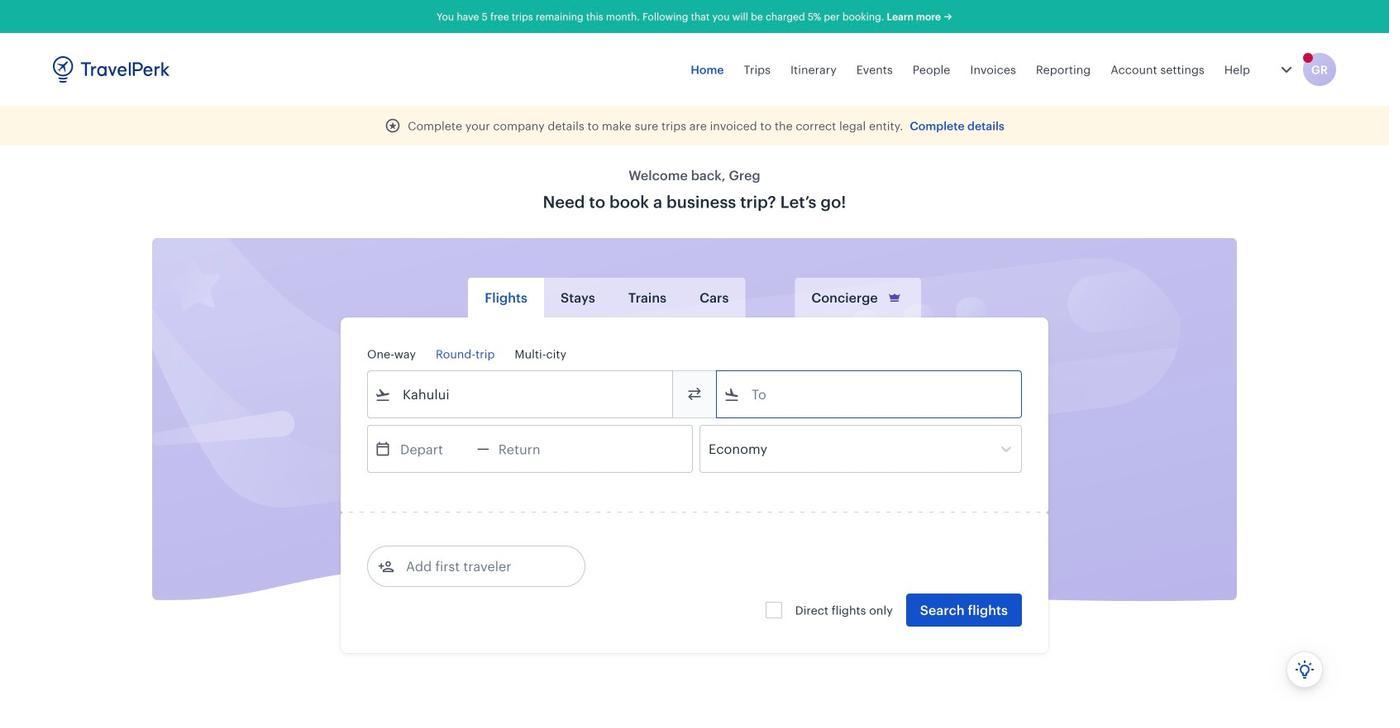 Task type: describe. For each thing, give the bounding box(es) containing it.
From search field
[[391, 381, 651, 408]]

Return text field
[[490, 426, 576, 472]]



Task type: locate. For each thing, give the bounding box(es) containing it.
Add first traveler search field
[[395, 553, 567, 580]]

Depart text field
[[391, 426, 477, 472]]

To search field
[[740, 381, 1000, 408]]



